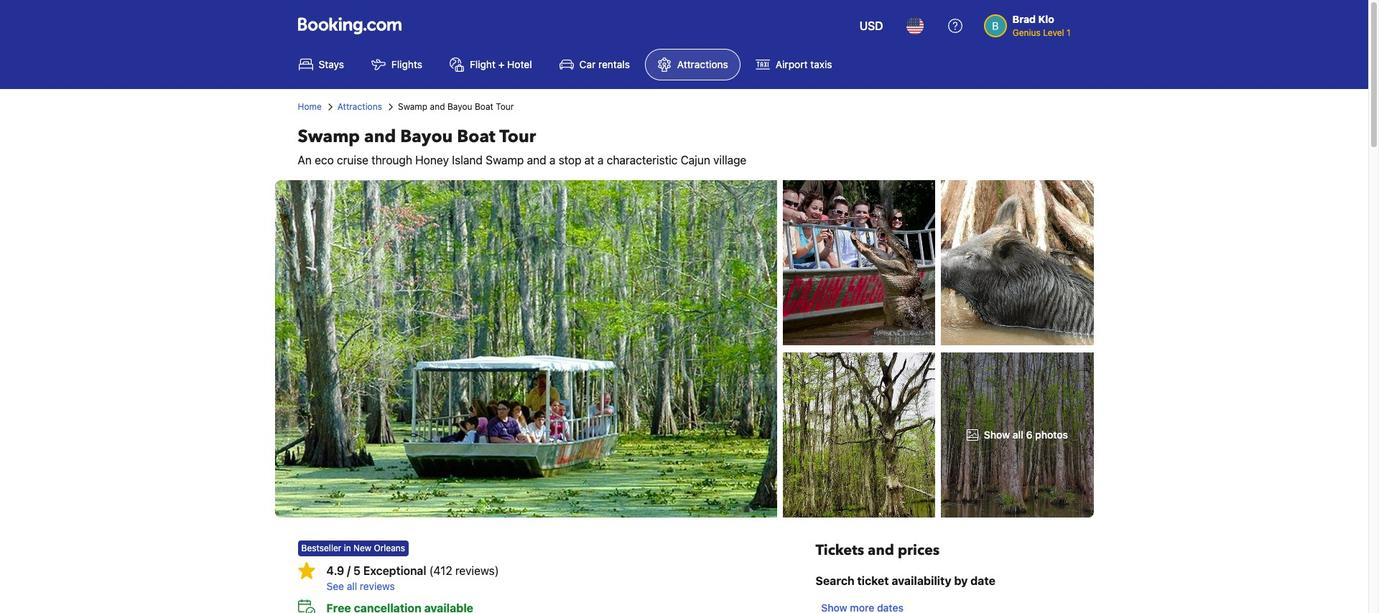 Task type: locate. For each thing, give the bounding box(es) containing it.
0 vertical spatial tour
[[496, 101, 514, 112]]

show all 6 photos
[[985, 429, 1069, 441]]

bayou
[[448, 101, 473, 112], [401, 125, 453, 149]]

a left stop on the top left of page
[[550, 154, 556, 167]]

swamp and bayou boat tour
[[398, 101, 514, 112]]

stays
[[319, 58, 344, 70]]

1 vertical spatial swamp
[[298, 125, 360, 149]]

airport
[[776, 58, 808, 70]]

and for swamp and bayou boat tour an eco cruise through honey island swamp and a stop at a characteristic cajun village
[[364, 125, 396, 149]]

stop
[[559, 154, 582, 167]]

all left 6
[[1013, 429, 1024, 441]]

1 horizontal spatial all
[[1013, 429, 1024, 441]]

1 horizontal spatial attractions link
[[645, 49, 741, 80]]

airport taxis link
[[744, 49, 845, 80]]

attractions
[[678, 58, 729, 70], [338, 101, 382, 112]]

bayou down flight
[[448, 101, 473, 112]]

1 vertical spatial bayou
[[401, 125, 453, 149]]

airport taxis
[[776, 58, 833, 70]]

0 horizontal spatial all
[[347, 581, 357, 593]]

boat inside swamp and bayou boat tour an eco cruise through honey island swamp and a stop at a characteristic cajun village
[[457, 125, 496, 149]]

and for tickets and prices
[[868, 541, 895, 561]]

tour down "+"
[[496, 101, 514, 112]]

1 horizontal spatial swamp
[[398, 101, 428, 112]]

usd
[[860, 19, 884, 32]]

tour down swamp and bayou boat tour
[[500, 125, 536, 149]]

home
[[298, 101, 322, 112]]

2 vertical spatial swamp
[[486, 154, 524, 167]]

swamp for swamp and bayou boat tour an eco cruise through honey island swamp and a stop at a characteristic cajun village
[[298, 125, 360, 149]]

boat down flight
[[475, 101, 494, 112]]

your account menu brad klo genius level 1 element
[[984, 6, 1077, 40]]

usd button
[[851, 9, 892, 43]]

0 horizontal spatial swamp
[[298, 125, 360, 149]]

level
[[1044, 27, 1065, 38]]

at
[[585, 154, 595, 167]]

and up ticket
[[868, 541, 895, 561]]

bestseller in new orleans
[[301, 543, 405, 554]]

bayou inside swamp and bayou boat tour an eco cruise through honey island swamp and a stop at a characteristic cajun village
[[401, 125, 453, 149]]

4.9 / 5 exceptional (412 reviews) see all reviews
[[327, 565, 499, 593]]

flight
[[470, 58, 496, 70]]

bayou up the "honey"
[[401, 125, 453, 149]]

0 vertical spatial boat
[[475, 101, 494, 112]]

search ticket availability by date
[[816, 575, 996, 588]]

1 vertical spatial boat
[[457, 125, 496, 149]]

home link
[[298, 101, 322, 114]]

+
[[499, 58, 505, 70]]

swamp right island
[[486, 154, 524, 167]]

a
[[550, 154, 556, 167], [598, 154, 604, 167]]

swamp and bayou boat tour an eco cruise through honey island swamp and a stop at a characteristic cajun village
[[298, 125, 747, 167]]

boat
[[475, 101, 494, 112], [457, 125, 496, 149]]

0 vertical spatial bayou
[[448, 101, 473, 112]]

new
[[354, 543, 372, 554]]

and
[[430, 101, 445, 112], [364, 125, 396, 149], [527, 154, 547, 167], [868, 541, 895, 561]]

flight + hotel link
[[438, 49, 544, 80]]

orleans
[[374, 543, 405, 554]]

1 horizontal spatial a
[[598, 154, 604, 167]]

tour for swamp and bayou boat tour an eco cruise through honey island swamp and a stop at a characteristic cajun village
[[500, 125, 536, 149]]

0 horizontal spatial attractions link
[[338, 101, 382, 114]]

boat for swamp and bayou boat tour
[[475, 101, 494, 112]]

1 vertical spatial tour
[[500, 125, 536, 149]]

swamp
[[398, 101, 428, 112], [298, 125, 360, 149], [486, 154, 524, 167]]

an
[[298, 154, 312, 167]]

search
[[816, 575, 855, 588]]

all inside 4.9 / 5 exceptional (412 reviews) see all reviews
[[347, 581, 357, 593]]

date
[[971, 575, 996, 588]]

0 vertical spatial swamp
[[398, 101, 428, 112]]

village
[[714, 154, 747, 167]]

and up 'through' at the left top of page
[[364, 125, 396, 149]]

swamp up eco
[[298, 125, 360, 149]]

honey
[[416, 154, 449, 167]]

tour inside swamp and bayou boat tour an eco cruise through honey island swamp and a stop at a characteristic cajun village
[[500, 125, 536, 149]]

1 horizontal spatial attractions
[[678, 58, 729, 70]]

all
[[1013, 429, 1024, 441], [347, 581, 357, 593]]

tour
[[496, 101, 514, 112], [500, 125, 536, 149]]

rentals
[[599, 58, 630, 70]]

hotel
[[508, 58, 532, 70]]

brad
[[1013, 13, 1036, 25]]

and up the "honey"
[[430, 101, 445, 112]]

show
[[985, 429, 1011, 441]]

boat up island
[[457, 125, 496, 149]]

1 vertical spatial all
[[347, 581, 357, 593]]

swamp down flights
[[398, 101, 428, 112]]

a right the at
[[598, 154, 604, 167]]

0 horizontal spatial a
[[550, 154, 556, 167]]

characteristic
[[607, 154, 678, 167]]

see
[[327, 581, 344, 593]]

/
[[347, 565, 351, 578]]

2 horizontal spatial swamp
[[486, 154, 524, 167]]

and for swamp and bayou boat tour
[[430, 101, 445, 112]]

attractions link
[[645, 49, 741, 80], [338, 101, 382, 114]]

bestseller
[[301, 543, 342, 554]]

0 vertical spatial all
[[1013, 429, 1024, 441]]

0 vertical spatial attractions link
[[645, 49, 741, 80]]

0 horizontal spatial attractions
[[338, 101, 382, 112]]

all down '/'
[[347, 581, 357, 593]]



Task type: vqa. For each thing, say whether or not it's contained in the screenshot.
to inside the Attractions, activities and experiences Discover new attractions and experiences to match your interests and travel style
no



Task type: describe. For each thing, give the bounding box(es) containing it.
taxis
[[811, 58, 833, 70]]

swamp for swamp and bayou boat tour
[[398, 101, 428, 112]]

boat for swamp and bayou boat tour an eco cruise through honey island swamp and a stop at a characteristic cajun village
[[457, 125, 496, 149]]

by
[[955, 575, 968, 588]]

ticket
[[858, 575, 889, 588]]

bayou for swamp and bayou boat tour
[[448, 101, 473, 112]]

bayou for swamp and bayou boat tour an eco cruise through honey island swamp and a stop at a characteristic cajun village
[[401, 125, 453, 149]]

(412
[[429, 565, 453, 578]]

6
[[1027, 429, 1033, 441]]

2 a from the left
[[598, 154, 604, 167]]

tickets and prices
[[816, 541, 940, 561]]

5
[[354, 565, 361, 578]]

booking.com image
[[298, 17, 401, 34]]

see all reviews button
[[327, 580, 793, 594]]

stays link
[[286, 49, 356, 80]]

flights link
[[359, 49, 435, 80]]

cruise
[[337, 154, 369, 167]]

island
[[452, 154, 483, 167]]

prices
[[898, 541, 940, 561]]

flights
[[392, 58, 423, 70]]

brad klo genius level 1
[[1013, 13, 1071, 38]]

cajun
[[681, 154, 711, 167]]

tickets
[[816, 541, 865, 561]]

car
[[580, 58, 596, 70]]

tour for swamp and bayou boat tour
[[496, 101, 514, 112]]

reviews)
[[456, 565, 499, 578]]

car rentals
[[580, 58, 630, 70]]

reviews
[[360, 581, 395, 593]]

photos
[[1036, 429, 1069, 441]]

4.9
[[327, 565, 344, 578]]

availability
[[892, 575, 952, 588]]

1 vertical spatial attractions
[[338, 101, 382, 112]]

flight + hotel
[[470, 58, 532, 70]]

through
[[372, 154, 413, 167]]

1 a from the left
[[550, 154, 556, 167]]

in
[[344, 543, 351, 554]]

0 vertical spatial attractions
[[678, 58, 729, 70]]

genius
[[1013, 27, 1041, 38]]

1 vertical spatial attractions link
[[338, 101, 382, 114]]

eco
[[315, 154, 334, 167]]

exceptional
[[364, 565, 427, 578]]

and left stop on the top left of page
[[527, 154, 547, 167]]

car rentals link
[[547, 49, 642, 80]]

klo
[[1039, 13, 1055, 25]]

1
[[1067, 27, 1071, 38]]



